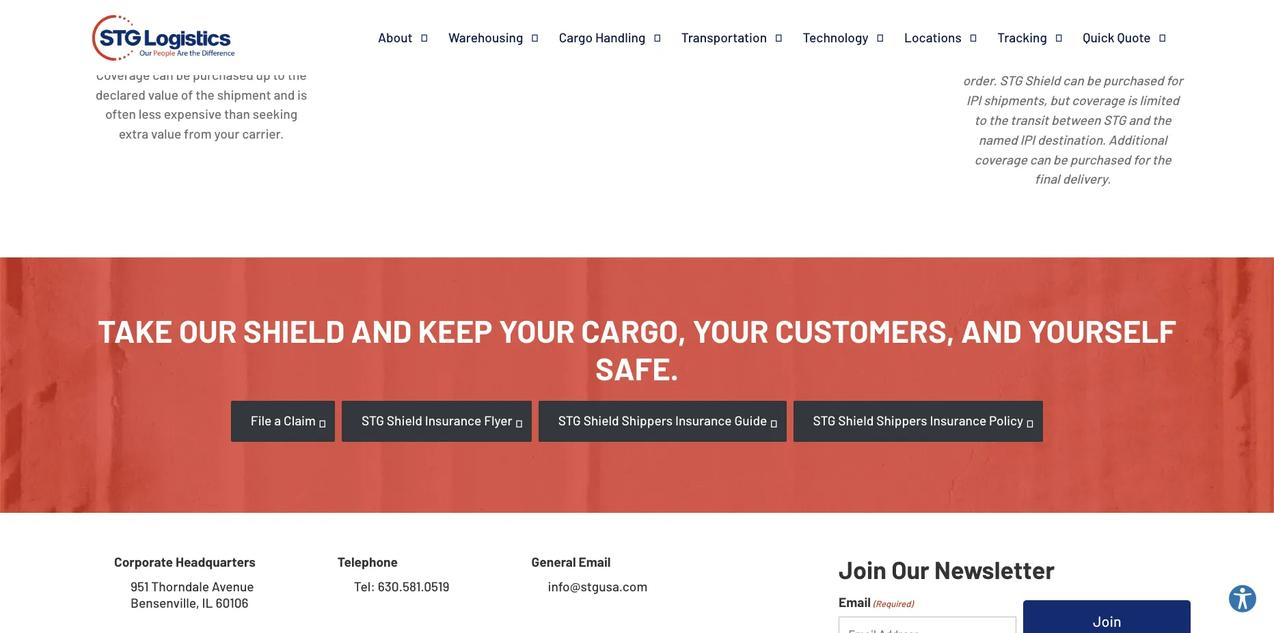 Task type: describe. For each thing, give the bounding box(es) containing it.
thorndale
[[151, 579, 209, 595]]

stg usa #1 image
[[88, 0, 239, 80]]

between
[[1052, 112, 1101, 128]]

0 horizontal spatial and
[[351, 312, 412, 350]]

and inside note: stg shield coverage is only valid from an stg location to the named location on the final destination bill of lading or delivery order. stg shield can be purchased for ipi shipments, but coverage is limited to the transit between stg and the named ipi destination. additional coverage can be purchased for the final delivery.
[[1129, 112, 1150, 128]]

il
[[202, 596, 213, 611]]

from
[[1011, 14, 1038, 29]]

but
[[1051, 92, 1070, 108]]

info@stgusa.com link
[[532, 579, 648, 596]]

shipments,
[[984, 92, 1048, 108]]

join our newsletter
[[839, 555, 1055, 585]]

only
[[1147, 0, 1171, 10]]

take our shield and keep your cargo, your customers, and yourself safe.
[[98, 312, 1177, 387]]

quick
[[1083, 29, 1115, 45]]

transit
[[1011, 112, 1049, 128]]

customers,
[[775, 312, 955, 350]]

stg shield shippers insurance guide link
[[539, 401, 787, 442]]

about link
[[378, 29, 449, 46]]

0 vertical spatial purchased
[[1104, 73, 1164, 89]]

keep
[[418, 312, 493, 350]]

technology link
[[803, 29, 905, 46]]

stg shield shippers insurance policy link
[[794, 401, 1043, 442]]

newsletter
[[935, 555, 1055, 585]]

general email
[[532, 555, 611, 570]]

lading
[[1076, 53, 1110, 69]]

bill
[[1042, 53, 1058, 69]]

locations
[[905, 29, 962, 45]]

cargo,
[[582, 312, 687, 350]]

destination.
[[1038, 132, 1107, 148]]

tracking
[[998, 29, 1048, 45]]

claim
[[284, 413, 316, 429]]

flyer
[[484, 413, 513, 429]]

general
[[532, 555, 576, 570]]

destination
[[974, 53, 1039, 69]]

quick quote link
[[1083, 29, 1187, 46]]

0 vertical spatial be
[[1087, 73, 1101, 89]]

0 vertical spatial named
[[996, 33, 1035, 49]]

quote
[[1118, 29, 1151, 45]]

0 vertical spatial location
[[1083, 14, 1129, 29]]

tel: 630.581.0519 link
[[338, 579, 450, 596]]

60106
[[216, 596, 249, 611]]

the right on
[[1104, 33, 1123, 49]]

policy
[[990, 413, 1024, 429]]

stg shield insurance flyer
[[362, 413, 513, 429]]

shield inside take our shield and keep your cargo, your customers, and yourself safe.
[[243, 312, 345, 350]]

take
[[98, 312, 173, 350]]

0 vertical spatial coverage
[[1079, 0, 1132, 10]]

limited
[[1140, 92, 1180, 108]]

transportation
[[682, 29, 767, 45]]

tracking link
[[998, 29, 1083, 46]]

yourself
[[1029, 312, 1177, 350]]

info@stgusa.com
[[548, 579, 648, 595]]

a
[[274, 413, 281, 429]]

cargo handling
[[559, 29, 646, 45]]

0 vertical spatial email
[[579, 555, 611, 570]]

0 vertical spatial is
[[1134, 0, 1144, 10]]

1 horizontal spatial ipi
[[1021, 132, 1035, 148]]

file a claim link
[[231, 401, 335, 442]]

951
[[131, 579, 149, 595]]

1 vertical spatial can
[[1030, 152, 1051, 167]]

630.581.0519
[[378, 579, 450, 595]]

1 insurance from the left
[[425, 413, 482, 429]]

1 vertical spatial to
[[975, 112, 987, 128]]

delivery.
[[1063, 171, 1111, 187]]

bensenville,
[[131, 596, 200, 611]]

1 vertical spatial purchased
[[1071, 152, 1131, 167]]

stg shield insurance flyer link
[[342, 401, 532, 442]]

additional
[[1109, 132, 1168, 148]]

or
[[1113, 53, 1125, 69]]

1 vertical spatial location
[[1038, 33, 1084, 49]]

join
[[839, 555, 887, 585]]

1 horizontal spatial can
[[1064, 73, 1084, 89]]

file a claim
[[251, 413, 316, 429]]



Task type: vqa. For each thing, say whether or not it's contained in the screenshot.
data to the top
no



Task type: locate. For each thing, give the bounding box(es) containing it.
2 your from the left
[[693, 312, 769, 350]]

final up delivery
[[1125, 33, 1151, 49]]

0 vertical spatial our
[[179, 312, 237, 350]]

1 vertical spatial is
[[1128, 92, 1138, 108]]

note: stg shield coverage is only valid from an stg location to the named location on the final destination bill of lading or delivery order. stg shield can be purchased for ipi shipments, but coverage is limited to the transit between stg and the named ipi destination. additional coverage can be purchased for the final delivery.
[[963, 0, 1184, 187]]

our for newsletter
[[892, 555, 930, 585]]

the down shipments,
[[989, 112, 1008, 128]]

about
[[378, 29, 413, 45]]

shield
[[1041, 0, 1076, 10], [1025, 73, 1061, 89], [243, 312, 345, 350], [387, 413, 423, 429], [584, 413, 619, 429], [839, 413, 874, 429]]

guide
[[735, 413, 768, 429]]

1 horizontal spatial be
[[1087, 73, 1101, 89]]

0 horizontal spatial our
[[179, 312, 237, 350]]

shippers for policy
[[877, 413, 928, 429]]

1 your from the left
[[499, 312, 575, 350]]

can down destination. in the right of the page
[[1030, 152, 1051, 167]]

1 horizontal spatial to
[[1132, 14, 1144, 29]]

insurance left 'guide'
[[676, 413, 732, 429]]

for down additional
[[1134, 152, 1150, 167]]

coverage down "transit"
[[975, 152, 1028, 167]]

0 horizontal spatial insurance
[[425, 413, 482, 429]]

an
[[1041, 14, 1055, 29]]

warehousing
[[449, 29, 523, 45]]

stg
[[1016, 0, 1038, 10], [1058, 14, 1080, 29], [1000, 73, 1023, 89], [1104, 112, 1127, 128], [362, 413, 384, 429], [559, 413, 581, 429], [813, 413, 836, 429]]

quick quote
[[1083, 29, 1151, 45]]

0 horizontal spatial your
[[499, 312, 575, 350]]

0 horizontal spatial for
[[1134, 152, 1150, 167]]

delivery
[[1128, 53, 1173, 69]]

1 horizontal spatial and
[[962, 312, 1022, 350]]

0 horizontal spatial final
[[1035, 171, 1060, 187]]

3 insurance from the left
[[930, 413, 987, 429]]

stg shield shippers insurance policy
[[813, 413, 1024, 429]]

corporate
[[114, 555, 173, 570]]

our for shield
[[179, 312, 237, 350]]

safe.
[[596, 349, 679, 387]]

ipi down "transit"
[[1021, 132, 1035, 148]]

our
[[179, 312, 237, 350], [892, 555, 930, 585]]

location up on
[[1083, 14, 1129, 29]]

1 vertical spatial named
[[979, 132, 1018, 148]]

0 horizontal spatial ipi
[[967, 92, 982, 108]]

headquarters
[[176, 555, 256, 570]]

purchased up delivery.
[[1071, 152, 1131, 167]]

cargo handling link
[[559, 29, 682, 46]]

cargo
[[559, 29, 593, 45]]

ipi
[[967, 92, 982, 108], [1021, 132, 1035, 148]]

stg shield shippers insurance guide
[[559, 413, 768, 429]]

for
[[1167, 73, 1184, 89], [1134, 152, 1150, 167]]

location up of
[[1038, 33, 1084, 49]]

to up delivery
[[1132, 14, 1144, 29]]

and
[[1129, 112, 1150, 128], [351, 312, 412, 350], [962, 312, 1022, 350]]

valid
[[981, 14, 1008, 29]]

named down "transit"
[[979, 132, 1018, 148]]

purchased
[[1104, 73, 1164, 89], [1071, 152, 1131, 167]]

corporate headquarters
[[114, 555, 256, 570]]

shippers
[[622, 413, 673, 429], [877, 413, 928, 429]]

0 vertical spatial can
[[1064, 73, 1084, 89]]

1 vertical spatial final
[[1035, 171, 1060, 187]]

our inside take our shield and keep your cargo, your customers, and yourself safe.
[[179, 312, 237, 350]]

insurance for stg shield shippers insurance policy
[[930, 413, 987, 429]]

telephone
[[338, 555, 398, 570]]

shippers for guide
[[622, 413, 673, 429]]

named down from
[[996, 33, 1035, 49]]

final left delivery.
[[1035, 171, 1060, 187]]

1 horizontal spatial your
[[693, 312, 769, 350]]

0 vertical spatial ipi
[[967, 92, 982, 108]]

handling
[[596, 29, 646, 45]]

0 horizontal spatial can
[[1030, 152, 1051, 167]]

1 horizontal spatial insurance
[[676, 413, 732, 429]]

location
[[1083, 14, 1129, 29], [1038, 33, 1084, 49]]

email up the info@stgusa.com
[[579, 555, 611, 570]]

email (required)
[[839, 595, 914, 611]]

coverage up quick at the top right
[[1079, 0, 1132, 10]]

1 vertical spatial our
[[892, 555, 930, 585]]

ipi down order.
[[967, 92, 982, 108]]

0 vertical spatial to
[[1132, 14, 1144, 29]]

is
[[1134, 0, 1144, 10], [1128, 92, 1138, 108]]

(required)
[[873, 599, 914, 610]]

be down lading
[[1087, 73, 1101, 89]]

email down join
[[839, 595, 871, 611]]

be down destination. in the right of the page
[[1054, 152, 1068, 167]]

None submit
[[1024, 601, 1192, 634]]

transportation link
[[682, 29, 803, 46]]

email
[[579, 555, 611, 570], [839, 595, 871, 611]]

the down only
[[1146, 14, 1165, 29]]

locations link
[[905, 29, 998, 46]]

1 vertical spatial for
[[1134, 152, 1150, 167]]

tel: 630.581.0519
[[354, 579, 450, 595]]

order.
[[963, 73, 998, 89]]

be
[[1087, 73, 1101, 89], [1054, 152, 1068, 167]]

0 horizontal spatial shippers
[[622, 413, 673, 429]]

insurance for stg shield shippers insurance guide
[[676, 413, 732, 429]]

is left only
[[1134, 0, 1144, 10]]

0 horizontal spatial be
[[1054, 152, 1068, 167]]

0 vertical spatial for
[[1167, 73, 1184, 89]]

1 horizontal spatial for
[[1167, 73, 1184, 89]]

warehousing link
[[449, 29, 559, 46]]

1 shippers from the left
[[622, 413, 673, 429]]

2 vertical spatial coverage
[[975, 152, 1028, 167]]

your
[[499, 312, 575, 350], [693, 312, 769, 350]]

2 horizontal spatial and
[[1129, 112, 1150, 128]]

insurance
[[425, 413, 482, 429], [676, 413, 732, 429], [930, 413, 987, 429]]

to
[[1132, 14, 1144, 29], [975, 112, 987, 128]]

can down of
[[1064, 73, 1084, 89]]

1 vertical spatial email
[[839, 595, 871, 611]]

the
[[1146, 14, 1165, 29], [1104, 33, 1123, 49], [989, 112, 1008, 128], [1153, 112, 1172, 128], [1153, 152, 1172, 167]]

is left limited
[[1128, 92, 1138, 108]]

note:
[[976, 0, 1013, 10]]

1 horizontal spatial email
[[839, 595, 871, 611]]

1 vertical spatial be
[[1054, 152, 1068, 167]]

0 horizontal spatial email
[[579, 555, 611, 570]]

1 horizontal spatial shippers
[[877, 413, 928, 429]]

purchased down or
[[1104, 73, 1164, 89]]

technology
[[803, 29, 869, 45]]

the down additional
[[1153, 152, 1172, 167]]

2 insurance from the left
[[676, 413, 732, 429]]

insurance left flyer
[[425, 413, 482, 429]]

2 shippers from the left
[[877, 413, 928, 429]]

0 vertical spatial final
[[1125, 33, 1151, 49]]

Email Address email field
[[839, 618, 1017, 634]]

file
[[251, 413, 272, 429]]

insurance left policy
[[930, 413, 987, 429]]

0 horizontal spatial to
[[975, 112, 987, 128]]

of
[[1061, 53, 1073, 69]]

951 thorndale avenue bensenville, il 60106
[[131, 579, 254, 611]]

coverage up between
[[1072, 92, 1125, 108]]

the down limited
[[1153, 112, 1172, 128]]

1 vertical spatial ipi
[[1021, 132, 1035, 148]]

tel:
[[354, 579, 375, 595]]

1 horizontal spatial our
[[892, 555, 930, 585]]

1 horizontal spatial final
[[1125, 33, 1151, 49]]

avenue
[[212, 579, 254, 595]]

to down order.
[[975, 112, 987, 128]]

1 vertical spatial coverage
[[1072, 92, 1125, 108]]

2 horizontal spatial insurance
[[930, 413, 987, 429]]

can
[[1064, 73, 1084, 89], [1030, 152, 1051, 167]]

on
[[1087, 33, 1101, 49]]

for up limited
[[1167, 73, 1184, 89]]



